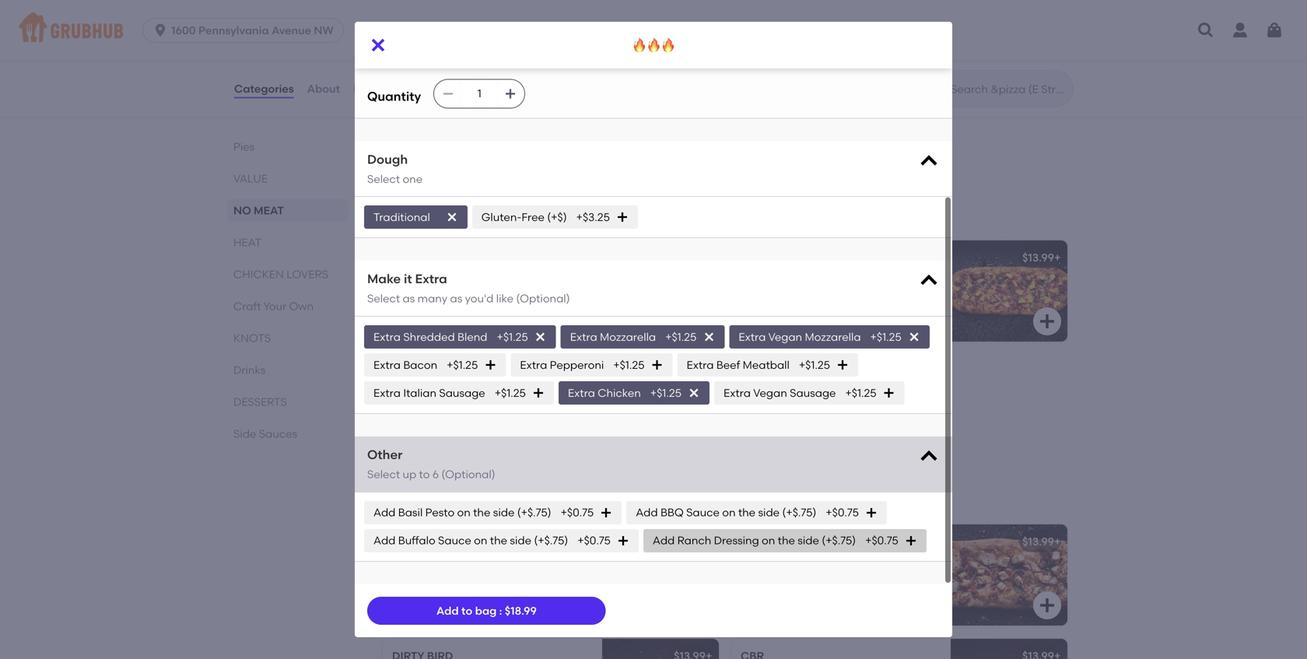 Task type: describe. For each thing, give the bounding box(es) containing it.
add for add basil pesto on the side (+$.75)
[[374, 506, 396, 519]]

our
[[488, 8, 506, 21]]

1 horizontal spatial to
[[462, 604, 473, 618]]

bbq
[[661, 506, 684, 519]]

categories button
[[234, 61, 295, 117]]

buffy
[[392, 81, 427, 95]]

spicy
[[698, 8, 725, 21]]

heat,
[[709, 39, 736, 53]]

sauce for buffalo
[[438, 534, 472, 547]]

pepperoni
[[550, 358, 604, 372]]

+ for 🔥🔥🔥
[[706, 251, 713, 264]]

extra vegan sausage
[[724, 386, 837, 400]]

+$0.75 for add basil pesto on the side (+$.75)
[[561, 506, 594, 519]]

66
[[445, 366, 458, 379]]

on for basil
[[457, 506, 471, 519]]

add buffalo sauce on the side (+$.75)
[[374, 534, 569, 547]]

+ for blk
[[1055, 535, 1061, 548]]

(+$.75) for add buffalo sauce on the side (+$.75)
[[534, 534, 569, 547]]

it
[[404, 271, 412, 287]]

0 vertical spatial lovers
[[287, 268, 328, 281]]

$13.99 + for buffalo 66
[[674, 366, 713, 379]]

(optional) inside the make it extra select as many as you'd like (optional)
[[516, 292, 570, 305]]

traditional
[[374, 211, 430, 224]]

2 mozzarella from the left
[[805, 330, 861, 344]]

2 horizontal spatial a
[[621, 8, 628, 21]]

mozzarella.
[[367, 23, 427, 37]]

craft
[[234, 300, 261, 313]]

pickled
[[430, 23, 468, 37]]

jack'd
[[805, 251, 846, 264]]

svg image inside the 1600 pennsylvania avenue nw button
[[153, 23, 168, 38]]

side
[[234, 427, 256, 441]]

shredded
[[404, 330, 455, 344]]

1 horizontal spatial chicken
[[380, 488, 460, 508]]

one
[[403, 172, 423, 186]]

simp image
[[951, 0, 1068, 58]]

extra inside the make it extra select as many as you'd like (optional)
[[415, 271, 447, 287]]

harmonious
[[594, 39, 657, 53]]

select inside the make it extra select as many as you'd like (optional)
[[367, 292, 400, 305]]

extra shredded blend
[[374, 330, 488, 344]]

the for add bbq sauce on the side (+$.75)
[[739, 506, 756, 519]]

the for add basil pesto on the side (+$.75)
[[473, 506, 491, 519]]

pennsylvania
[[199, 24, 269, 37]]

extra mozzarella
[[570, 330, 656, 344]]

thrill
[[438, 8, 461, 21]]

pies
[[234, 140, 255, 153]]

1 horizontal spatial a
[[584, 39, 591, 53]]

the outlaw
[[392, 535, 465, 548]]

your
[[264, 300, 287, 313]]

+$3.25
[[577, 211, 610, 224]]

like
[[497, 292, 514, 305]]

to inside other select up to 6 (optional)
[[419, 468, 430, 481]]

embrace
[[367, 8, 416, 21]]

+$0.75 for add buffalo sauce on the side (+$.75)
[[578, 534, 611, 547]]

meatball
[[743, 358, 790, 372]]

pineapple
[[741, 251, 802, 264]]

the outlaw image
[[603, 525, 719, 626]]

the for add ranch dressing on the side (+$.75)
[[778, 534, 796, 547]]

Search &pizza (E Street) search field
[[950, 82, 1069, 97]]

$13.99 for the outlaw
[[674, 535, 706, 548]]

dough select one
[[367, 152, 423, 186]]

drinks
[[234, 364, 266, 377]]

add for add buffalo sauce on the side (+$.75)
[[374, 534, 396, 547]]

$13.99 + for blk
[[1023, 535, 1061, 548]]

sauce,
[[770, 8, 804, 21]]

side for add ranch dressing on the side (+$.75)
[[798, 534, 820, 547]]

$13.99 for 🔥🔥🔥
[[674, 251, 706, 264]]

$13.99 for buffalo 66
[[674, 366, 706, 379]]

no
[[234, 204, 251, 217]]

2 as from the left
[[450, 292, 463, 305]]

knots
[[234, 332, 271, 345]]

desserts
[[234, 395, 287, 409]]

+$1.25 for extra shredded blend
[[497, 330, 528, 344]]

(+$)
[[547, 211, 567, 224]]

extra for extra vegan mozzarella
[[739, 330, 766, 344]]

side for add bbq sauce on the side (+$.75)
[[759, 506, 780, 519]]

0 vertical spatial and
[[537, 23, 558, 37]]

outlaw
[[416, 535, 465, 548]]

it
[[565, 8, 572, 21]]

:
[[500, 604, 502, 618]]

pineapple jack'd
[[741, 251, 846, 264]]

$13.99 + for the outlaw
[[674, 535, 713, 548]]

base
[[656, 8, 682, 21]]

sweetness,
[[739, 39, 796, 53]]

select for other
[[367, 468, 400, 481]]

2 horizontal spatial of
[[696, 39, 707, 53]]

$13.99 + for pineapple jack'd
[[1023, 251, 1061, 264]]

own
[[289, 300, 314, 313]]

add bbq sauce on the side (+$.75)
[[636, 506, 817, 519]]

make it extra select as many as you'd like (optional)
[[367, 271, 570, 305]]

vegan for sausage
[[754, 386, 788, 400]]

0 horizontal spatial chicken
[[234, 268, 284, 281]]

buffy button
[[383, 71, 719, 172]]

about button
[[306, 61, 341, 117]]

nw
[[314, 24, 334, 37]]

savory
[[822, 39, 857, 53]]

intermingle
[[667, 23, 727, 37]]

sweet
[[561, 23, 592, 37]]

sauces
[[259, 427, 297, 441]]

(+$.75) for add bbq sauce on the side (+$.75)
[[783, 506, 817, 519]]

1600 pennsylvania avenue nw
[[171, 24, 334, 37]]

many
[[418, 292, 448, 305]]

buffalo 66
[[392, 366, 458, 379]]

extra chicken
[[568, 386, 641, 400]]

1 horizontal spatial heat
[[380, 204, 424, 224]]

1 as from the left
[[403, 292, 415, 305]]

1600 pennsylvania avenue nw button
[[143, 18, 350, 43]]

make
[[367, 271, 401, 287]]

tomato
[[728, 8, 767, 21]]

drizzle
[[393, 39, 426, 53]]

extra for extra mozzarella
[[570, 330, 598, 344]]

1 horizontal spatial with
[[729, 23, 751, 37]]

+ for the outlaw
[[706, 535, 713, 548]]

(optional) inside other select up to 6 (optional)
[[442, 468, 496, 481]]

extra italian sausage
[[374, 386, 486, 400]]

1 horizontal spatial lovers
[[464, 488, 530, 508]]

(+$.75) for add basil pesto on the side (+$.75)
[[517, 506, 552, 519]]

1 horizontal spatial and
[[799, 39, 820, 53]]

6
[[433, 468, 439, 481]]

chicken
[[598, 386, 641, 400]]

+$0.75 for add ranch dressing on the side (+$.75)
[[866, 534, 899, 547]]

add for add ranch dressing on the side (+$.75)
[[653, 534, 675, 547]]

features
[[575, 8, 618, 21]]

chilis
[[508, 23, 534, 37]]



Task type: locate. For each thing, give the bounding box(es) containing it.
0 vertical spatial vegan
[[769, 330, 803, 344]]

(optional) right like
[[516, 292, 570, 305]]

buffalo
[[398, 534, 436, 547]]

the up the add ranch dressing on the side (+$.75) at the bottom
[[739, 506, 756, 519]]

2 vertical spatial select
[[367, 468, 400, 481]]

honey.
[[462, 39, 496, 53]]

lovers
[[287, 268, 328, 281], [464, 488, 530, 508]]

add
[[374, 506, 396, 519], [636, 506, 658, 519], [374, 534, 396, 547], [653, 534, 675, 547], [437, 604, 459, 618]]

the up add buffalo sauce on the side (+$.75)
[[473, 506, 491, 519]]

0 vertical spatial chicken lovers
[[234, 268, 328, 281]]

(optional) right '6'
[[442, 468, 496, 481]]

blanketed
[[807, 8, 860, 21]]

1 sausage from the left
[[439, 386, 486, 400]]

$13.99 for blk
[[1023, 535, 1055, 548]]

select for dough
[[367, 172, 400, 186]]

(+$.75)
[[517, 506, 552, 519], [783, 506, 817, 519], [534, 534, 569, 547], [822, 534, 856, 547]]

0 horizontal spatial to
[[419, 468, 430, 481]]

cbr image
[[951, 639, 1068, 659]]

the for add buffalo sauce on the side (+$.75)
[[490, 534, 508, 547]]

dough
[[367, 152, 408, 167]]

extra beef meatball
[[687, 358, 790, 372]]

+$1.25 for extra vegan sausage
[[846, 386, 877, 400]]

pesto
[[426, 506, 455, 519]]

$13.99 + for 🔥🔥🔥
[[674, 251, 713, 264]]

sausage
[[439, 386, 486, 400], [790, 386, 837, 400]]

mozzarella up chicken
[[600, 330, 656, 344]]

meat
[[254, 204, 284, 217]]

with up all
[[863, 8, 885, 21]]

extra for extra shredded blend
[[374, 330, 401, 344]]

+ for pineapple jack'd
[[1055, 251, 1061, 264]]

0 horizontal spatial heat
[[234, 236, 262, 249]]

(+$.75) for add ranch dressing on the side (+$.75)
[[822, 534, 856, 547]]

+$1.25 for extra chicken
[[651, 386, 682, 400]]

0 vertical spatial chicken
[[234, 268, 284, 281]]

1600
[[171, 24, 196, 37]]

a
[[621, 8, 628, 21], [383, 39, 390, 53], [584, 39, 591, 53]]

0 horizontal spatial (optional)
[[442, 468, 496, 481]]

+$1.25 for extra vegan mozzarella
[[871, 330, 902, 344]]

extra left bacon
[[374, 358, 401, 372]]

by
[[367, 39, 380, 53]]

add left basil at the left of the page
[[374, 506, 396, 519]]

italian down sauce,
[[791, 23, 824, 37]]

1 vertical spatial (optional)
[[442, 468, 496, 481]]

embrace the thrill with our 🔥🔥🔥 pie. it features a fiery base of spicy tomato sauce, blanketed with shredded mozzarella. pickled fresno chilis and sweet grilled onions intermingle with hearty italian sausage, all elevated by a drizzle of hot honey. our 🔥🔥🔥 pie – a harmonious dance of heat, sweetness, and savory delight.
[[367, 8, 941, 53]]

delight.
[[860, 39, 899, 53]]

the
[[392, 535, 414, 548]]

other
[[367, 447, 403, 462]]

1 horizontal spatial sauce
[[687, 506, 720, 519]]

as down it at left top
[[403, 292, 415, 305]]

italian inside embrace the thrill with our 🔥🔥🔥 pie. it features a fiery base of spicy tomato sauce, blanketed with shredded mozzarella. pickled fresno chilis and sweet grilled onions intermingle with hearty italian sausage, all elevated by a drizzle of hot honey. our 🔥🔥🔥 pie – a harmonious dance of heat, sweetness, and savory delight.
[[791, 23, 824, 37]]

side down add basil pesto on the side (+$.75)
[[510, 534, 532, 547]]

craft your own
[[234, 300, 314, 313]]

add left bbq
[[636, 506, 658, 519]]

2 horizontal spatial with
[[863, 8, 885, 21]]

of left 'hot' in the left top of the page
[[428, 39, 439, 53]]

italian
[[791, 23, 824, 37], [404, 386, 437, 400]]

extra up many on the left of the page
[[415, 271, 447, 287]]

and down pie.
[[537, 23, 558, 37]]

0 horizontal spatial lovers
[[287, 268, 328, 281]]

select inside dough select one
[[367, 172, 400, 186]]

and left savory
[[799, 39, 820, 53]]

gluten-
[[482, 211, 522, 224]]

a right –
[[584, 39, 591, 53]]

1 select from the top
[[367, 172, 400, 186]]

0 horizontal spatial sausage
[[439, 386, 486, 400]]

bag
[[475, 604, 497, 618]]

mozzarella
[[600, 330, 656, 344], [805, 330, 861, 344]]

1 vertical spatial select
[[367, 292, 400, 305]]

extra down the extra beef meatball
[[724, 386, 751, 400]]

0 horizontal spatial sauce
[[438, 534, 472, 547]]

on for bbq
[[723, 506, 736, 519]]

bacon
[[404, 358, 438, 372]]

blk
[[741, 535, 762, 548]]

avenue
[[272, 24, 311, 37]]

+$1.25 for extra bacon
[[447, 358, 478, 372]]

the
[[418, 8, 436, 21], [473, 506, 491, 519], [739, 506, 756, 519], [490, 534, 508, 547], [778, 534, 796, 547]]

heat down 'one'
[[380, 204, 424, 224]]

extra for extra vegan sausage
[[724, 386, 751, 400]]

0 vertical spatial to
[[419, 468, 430, 481]]

side for add buffalo sauce on the side (+$.75)
[[510, 534, 532, 547]]

side up add buffalo sauce on the side (+$.75)
[[493, 506, 515, 519]]

all
[[877, 23, 889, 37]]

extra up meatball
[[739, 330, 766, 344]]

extra for extra beef meatball
[[687, 358, 714, 372]]

grilled
[[594, 23, 627, 37]]

select down the dough at the top left
[[367, 172, 400, 186]]

as
[[403, 292, 415, 305], [450, 292, 463, 305]]

fiery
[[631, 8, 654, 21]]

extra for extra bacon
[[374, 358, 401, 372]]

main navigation navigation
[[0, 0, 1308, 61]]

vegan for mozzarella
[[769, 330, 803, 344]]

chicken lovers up your
[[234, 268, 328, 281]]

+$1.25 for extra mozzarella
[[666, 330, 697, 344]]

0 vertical spatial italian
[[791, 23, 824, 37]]

2 select from the top
[[367, 292, 400, 305]]

🔥🔥🔥 image
[[603, 241, 719, 342]]

gluten-free (+$)
[[482, 211, 567, 224]]

extra
[[415, 271, 447, 287], [374, 330, 401, 344], [570, 330, 598, 344], [739, 330, 766, 344], [374, 358, 401, 372], [520, 358, 548, 372], [687, 358, 714, 372], [374, 386, 401, 400], [568, 386, 595, 400], [724, 386, 751, 400]]

on for buffalo
[[474, 534, 488, 547]]

0 horizontal spatial a
[[383, 39, 390, 53]]

1 vertical spatial heat
[[234, 236, 262, 249]]

extra for extra pepperoni
[[520, 358, 548, 372]]

0 horizontal spatial italian
[[404, 386, 437, 400]]

with up fresno
[[463, 8, 486, 21]]

on up dressing
[[723, 506, 736, 519]]

about
[[307, 82, 340, 95]]

shredded
[[888, 8, 938, 21]]

of down intermingle
[[696, 39, 707, 53]]

on for ranch
[[762, 534, 776, 547]]

1 horizontal spatial sausage
[[790, 386, 837, 400]]

0 horizontal spatial with
[[463, 8, 486, 21]]

1 vertical spatial lovers
[[464, 488, 530, 508]]

our
[[499, 39, 518, 53]]

add to bag : $18.99
[[437, 604, 537, 618]]

+$1.25 for extra beef meatball
[[799, 358, 831, 372]]

add for add bbq sauce on the side (+$.75)
[[636, 506, 658, 519]]

sauce
[[687, 506, 720, 519], [438, 534, 472, 547]]

+$0.75
[[561, 506, 594, 519], [826, 506, 859, 519], [578, 534, 611, 547], [866, 534, 899, 547]]

other select up to 6 (optional)
[[367, 447, 496, 481]]

0 vertical spatial heat
[[380, 204, 424, 224]]

heat
[[380, 204, 424, 224], [234, 236, 262, 249]]

chicken lovers
[[234, 268, 328, 281], [380, 488, 530, 508]]

onions
[[630, 23, 664, 37]]

extra for extra italian sausage
[[374, 386, 401, 400]]

buffalo 66 image
[[603, 355, 719, 456]]

sausage for extra vegan sausage
[[790, 386, 837, 400]]

extra for extra chicken
[[568, 386, 595, 400]]

with down tomato
[[729, 23, 751, 37]]

1 horizontal spatial as
[[450, 292, 463, 305]]

$13.99 for pineapple jack'd
[[1023, 251, 1055, 264]]

buffalo
[[392, 366, 443, 379]]

of
[[685, 8, 695, 21], [428, 39, 439, 53], [696, 39, 707, 53]]

sauce for bbq
[[687, 506, 720, 519]]

to left bag
[[462, 604, 473, 618]]

side up the add ranch dressing on the side (+$.75) at the bottom
[[759, 506, 780, 519]]

extra vegan mozzarella
[[739, 330, 861, 344]]

extra bacon
[[374, 358, 438, 372]]

1 vertical spatial to
[[462, 604, 473, 618]]

italian down buffalo
[[404, 386, 437, 400]]

extra down pepperoni
[[568, 386, 595, 400]]

1 horizontal spatial mozzarella
[[805, 330, 861, 344]]

dressing
[[714, 534, 760, 547]]

mozzarella up extra vegan sausage
[[805, 330, 861, 344]]

to
[[419, 468, 430, 481], [462, 604, 473, 618]]

1 vertical spatial chicken lovers
[[380, 488, 530, 508]]

1 horizontal spatial chicken lovers
[[380, 488, 530, 508]]

0 horizontal spatial and
[[537, 23, 558, 37]]

+$0.75 for add bbq sauce on the side (+$.75)
[[826, 506, 859, 519]]

pie
[[556, 39, 573, 53]]

add left buffalo
[[374, 534, 396, 547]]

the down add basil pesto on the side (+$.75)
[[490, 534, 508, 547]]

side for add basil pesto on the side (+$.75)
[[493, 506, 515, 519]]

of up intermingle
[[685, 8, 695, 21]]

svg image
[[153, 23, 168, 38], [369, 36, 388, 54], [442, 87, 455, 100], [919, 150, 940, 172], [446, 211, 458, 224], [919, 270, 940, 292], [690, 312, 708, 331], [1039, 312, 1057, 331], [908, 331, 921, 343], [485, 359, 497, 371], [837, 359, 849, 371], [688, 387, 701, 399], [883, 387, 896, 399], [866, 507, 878, 519], [905, 535, 918, 547]]

Input item quantity number field
[[463, 80, 497, 108]]

dirty bird image
[[603, 639, 719, 659]]

add basil pesto on the side (+$.75)
[[374, 506, 552, 519]]

you'd
[[465, 292, 494, 305]]

1 vertical spatial chicken
[[380, 488, 460, 508]]

+$1.25 for extra pepperoni
[[614, 358, 645, 372]]

sauce down add basil pesto on the side (+$.75)
[[438, 534, 472, 547]]

pie.
[[543, 8, 563, 21]]

chicken up the craft
[[234, 268, 284, 281]]

sausage down the extra vegan mozzarella
[[790, 386, 837, 400]]

extra left beef
[[687, 358, 714, 372]]

sausage down 66
[[439, 386, 486, 400]]

chicken down up
[[380, 488, 460, 508]]

extra up extra bacon
[[374, 330, 401, 344]]

a left fiery
[[621, 8, 628, 21]]

1 horizontal spatial of
[[685, 8, 695, 21]]

lovers up own on the left of page
[[287, 268, 328, 281]]

svg image
[[1197, 21, 1216, 40], [1266, 21, 1285, 40], [505, 87, 517, 100], [617, 211, 629, 224], [535, 331, 547, 343], [703, 331, 716, 343], [651, 359, 664, 371], [532, 387, 545, 399], [690, 427, 708, 445], [919, 446, 940, 468], [600, 507, 613, 519], [617, 535, 630, 547], [1039, 596, 1057, 615]]

vegan up meatball
[[769, 330, 803, 344]]

add down bbq
[[653, 534, 675, 547]]

blend
[[458, 330, 488, 344]]

extra down extra bacon
[[374, 386, 401, 400]]

1 horizontal spatial (optional)
[[516, 292, 570, 305]]

🔥🔥🔥
[[508, 8, 541, 21], [632, 37, 676, 54], [521, 39, 554, 53], [392, 251, 425, 264]]

1 horizontal spatial italian
[[791, 23, 824, 37]]

sausage for extra italian sausage
[[439, 386, 486, 400]]

0 horizontal spatial mozzarella
[[600, 330, 656, 344]]

vegan down meatball
[[754, 386, 788, 400]]

1 vertical spatial sauce
[[438, 534, 472, 547]]

the left thrill
[[418, 8, 436, 21]]

1 vertical spatial vegan
[[754, 386, 788, 400]]

–
[[575, 39, 581, 53]]

the right blk
[[778, 534, 796, 547]]

extra pepperoni
[[520, 358, 604, 372]]

ranch
[[678, 534, 712, 547]]

on right pesto
[[457, 506, 471, 519]]

side right blk
[[798, 534, 820, 547]]

0 horizontal spatial as
[[403, 292, 415, 305]]

a right by
[[383, 39, 390, 53]]

the billie image
[[603, 0, 719, 58]]

3 select from the top
[[367, 468, 400, 481]]

0 vertical spatial select
[[367, 172, 400, 186]]

0 horizontal spatial chicken lovers
[[234, 268, 328, 281]]

to left '6'
[[419, 468, 430, 481]]

1 vertical spatial and
[[799, 39, 820, 53]]

as left the you'd
[[450, 292, 463, 305]]

0 horizontal spatial of
[[428, 39, 439, 53]]

side sauces
[[234, 427, 297, 441]]

quantity
[[367, 89, 421, 104]]

2 sausage from the left
[[790, 386, 837, 400]]

select down "other"
[[367, 468, 400, 481]]

select down make
[[367, 292, 400, 305]]

pineapple jack'd image
[[951, 241, 1068, 342]]

+$1.25 for extra italian sausage
[[495, 386, 526, 400]]

extra up pepperoni
[[570, 330, 598, 344]]

the inside embrace the thrill with our 🔥🔥🔥 pie. it features a fiery base of spicy tomato sauce, blanketed with shredded mozzarella. pickled fresno chilis and sweet grilled onions intermingle with hearty italian sausage, all elevated by a drizzle of hot honey. our 🔥🔥🔥 pie – a harmonious dance of heat, sweetness, and savory delight.
[[418, 8, 436, 21]]

heat down 'no'
[[234, 236, 262, 249]]

+ for buffalo 66
[[706, 366, 713, 379]]

sauce up ranch
[[687, 506, 720, 519]]

buffy image
[[603, 71, 719, 172]]

chicken lovers down '6'
[[380, 488, 530, 508]]

elevated
[[892, 23, 938, 37]]

free
[[522, 211, 545, 224]]

add left bag
[[437, 604, 459, 618]]

reviews button
[[353, 61, 398, 117]]

extra left pepperoni
[[520, 358, 548, 372]]

1 vertical spatial italian
[[404, 386, 437, 400]]

1 mozzarella from the left
[[600, 330, 656, 344]]

0 vertical spatial sauce
[[687, 506, 720, 519]]

sausage,
[[827, 23, 874, 37]]

on down add basil pesto on the side (+$.75)
[[474, 534, 488, 547]]

fresno
[[471, 23, 506, 37]]

lovers up add buffalo sauce on the side (+$.75)
[[464, 488, 530, 508]]

blk image
[[951, 525, 1068, 626]]

0 vertical spatial (optional)
[[516, 292, 570, 305]]

$13.99
[[674, 251, 706, 264], [1023, 251, 1055, 264], [674, 366, 706, 379], [674, 535, 706, 548], [1023, 535, 1055, 548]]

on right blk
[[762, 534, 776, 547]]

dance
[[659, 39, 693, 53]]

select inside other select up to 6 (optional)
[[367, 468, 400, 481]]



Task type: vqa. For each thing, say whether or not it's contained in the screenshot.
"Extra" corresponding to Extra Shredded Blend
yes



